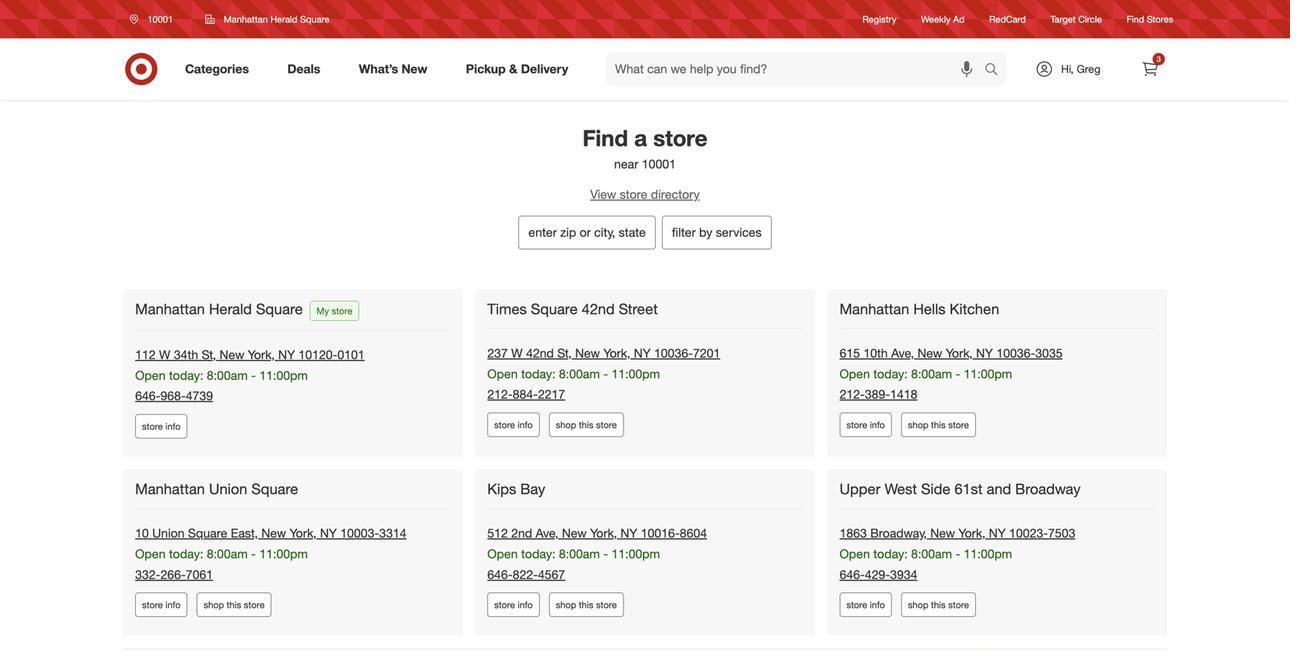 Task type: locate. For each thing, give the bounding box(es) containing it.
What can we help you find? suggestions appear below search field
[[606, 52, 989, 86]]

new inside the 512 2nd ave, new york, ny 10016-8604 open today: 8:00am - 11:00pm 646-822-4567
[[562, 527, 587, 542]]

search
[[978, 63, 1015, 78]]

view store directory link
[[108, 186, 1183, 204]]

store info link down 822-
[[488, 593, 540, 618]]

- inside 615 10th ave, new york, ny 10036-3035 open today: 8:00am - 11:00pm 212-389-1418
[[956, 367, 961, 382]]

10003-
[[340, 527, 379, 542]]

- down the 615 10th ave, new york, ny 10036-3035 "link" at the bottom right of the page
[[956, 367, 961, 382]]

shop this store for square
[[556, 420, 617, 431]]

store info link for manhattan union square
[[135, 593, 188, 618]]

8:00am inside the 237 w 42nd st, new york, ny 10036-7201 open today: 8:00am - 11:00pm 212-884-2217
[[559, 367, 600, 382]]

8:00am
[[559, 367, 600, 382], [912, 367, 953, 382], [207, 368, 248, 383], [207, 547, 248, 562], [559, 547, 600, 562], [912, 547, 953, 562]]

find for stores
[[1127, 13, 1145, 25]]

york, left 10120- on the left bottom
[[248, 348, 275, 363]]

0 horizontal spatial 10036-
[[655, 346, 693, 361]]

new
[[402, 62, 428, 77], [576, 346, 600, 361], [918, 346, 943, 361], [220, 348, 245, 363], [262, 527, 286, 542], [562, 527, 587, 542], [931, 527, 956, 542]]

0 horizontal spatial find
[[583, 124, 629, 152]]

find up the near
[[583, 124, 629, 152]]

968-
[[161, 389, 186, 404]]

332-266-7061 link
[[135, 568, 213, 583]]

and
[[987, 481, 1012, 498]]

shop
[[556, 420, 577, 431], [909, 420, 929, 431], [204, 600, 224, 611], [556, 600, 577, 611], [909, 600, 929, 611]]

york, inside '112 w 34th st, new york, ny 10120-0101 open today: 8:00am - 11:00pm 646-968-4739'
[[248, 348, 275, 363]]

manhattan up 10th
[[840, 300, 910, 318]]

deals
[[288, 62, 321, 77]]

ny inside 615 10th ave, new york, ny 10036-3035 open today: 8:00am - 11:00pm 212-389-1418
[[977, 346, 994, 361]]

11:00pm inside '112 w 34th st, new york, ny 10120-0101 open today: 8:00am - 11:00pm 646-968-4739'
[[260, 368, 308, 383]]

1 horizontal spatial 10036-
[[997, 346, 1036, 361]]

11:00pm down the 615 10th ave, new york, ny 10036-3035 "link" at the bottom right of the page
[[964, 367, 1013, 382]]

ave, right 2nd
[[536, 527, 559, 542]]

herald inside dropdown button
[[271, 13, 298, 25]]

0 horizontal spatial st,
[[202, 348, 216, 363]]

615
[[840, 346, 861, 361]]

w for times
[[512, 346, 523, 361]]

info for union
[[166, 600, 181, 611]]

0 horizontal spatial ave,
[[536, 527, 559, 542]]

0 horizontal spatial 42nd
[[526, 346, 554, 361]]

manhattan herald square
[[224, 13, 330, 25], [135, 300, 303, 318]]

herald up deals
[[271, 13, 298, 25]]

0101
[[338, 348, 365, 363]]

store inside 'link'
[[620, 187, 648, 202]]

- down 237 w 42nd st, new york, ny 10036-7201 link at bottom
[[604, 367, 609, 382]]

manhattan inside dropdown button
[[224, 13, 268, 25]]

1 vertical spatial herald
[[209, 300, 252, 318]]

0 horizontal spatial w
[[159, 348, 171, 363]]

store info link down 429- on the right bottom
[[840, 593, 892, 618]]

hi,
[[1062, 62, 1074, 76]]

8:00am down 237 w 42nd st, new york, ny 10036-7201 link at bottom
[[559, 367, 600, 382]]

w right 237
[[512, 346, 523, 361]]

1 horizontal spatial find
[[1127, 13, 1145, 25]]

store info for upper west side 61st and broadway
[[847, 600, 886, 611]]

manhattan herald square inside dropdown button
[[224, 13, 330, 25]]

0 vertical spatial herald
[[271, 13, 298, 25]]

times square 42nd street
[[488, 300, 658, 318]]

0 vertical spatial 42nd
[[582, 300, 615, 318]]

w inside '112 w 34th st, new york, ny 10120-0101 open today: 8:00am - 11:00pm 646-968-4739'
[[159, 348, 171, 363]]

3 link
[[1134, 52, 1168, 86]]

find
[[1127, 13, 1145, 25], [583, 124, 629, 152]]

this for bay
[[579, 600, 594, 611]]

manhattan up categories link
[[224, 13, 268, 25]]

ny left 10003-
[[320, 527, 337, 542]]

new inside '112 w 34th st, new york, ny 10120-0101 open today: 8:00am - 11:00pm 646-968-4739'
[[220, 348, 245, 363]]

store info link for kips bay
[[488, 593, 540, 618]]

today: down 34th
[[169, 368, 203, 383]]

10
[[135, 527, 149, 542]]

10001 button
[[120, 5, 189, 33]]

0 vertical spatial ave,
[[892, 346, 915, 361]]

42nd for square
[[582, 300, 615, 318]]

new down hells
[[918, 346, 943, 361]]

0 horizontal spatial 646-
[[135, 389, 161, 404]]

0 horizontal spatial 10001
[[148, 13, 173, 25]]

this down the 237 w 42nd st, new york, ny 10036-7201 open today: 8:00am - 11:00pm 212-884-2217
[[579, 420, 594, 431]]

1 vertical spatial union
[[152, 527, 185, 542]]

w right 112
[[159, 348, 171, 363]]

registry link
[[863, 13, 897, 26]]

11:00pm down 1863 broadway, new york, ny 10023-7503 link
[[964, 547, 1013, 562]]

ny left 10120- on the left bottom
[[278, 348, 295, 363]]

upper
[[840, 481, 881, 498]]

1 vertical spatial 10001
[[642, 157, 676, 172]]

today: down broadway,
[[874, 547, 908, 562]]

10 union square east, new york, ny 10003-3314 open today: 8:00am - 11:00pm 332-266-7061
[[135, 527, 407, 583]]

manhattan up 34th
[[135, 300, 205, 318]]

237 w 42nd st, new york, ny 10036-7201 link
[[488, 346, 721, 361]]

target
[[1051, 13, 1076, 25]]

this down the 512 2nd ave, new york, ny 10016-8604 open today: 8:00am - 11:00pm 646-822-4567
[[579, 600, 594, 611]]

2 horizontal spatial 646-
[[840, 568, 865, 583]]

york, inside 1863 broadway, new york, ny 10023-7503 open today: 8:00am - 11:00pm 646-429-3934
[[959, 527, 986, 542]]

store info
[[495, 420, 533, 431], [847, 420, 886, 431], [142, 421, 181, 433], [142, 600, 181, 611], [495, 600, 533, 611], [847, 600, 886, 611]]

square left east,
[[188, 527, 228, 542]]

646- down 512
[[488, 568, 513, 583]]

find inside find a store near 10001
[[583, 124, 629, 152]]

112 w 34th st, new york, ny 10120-0101 open today: 8:00am - 11:00pm 646-968-4739
[[135, 348, 365, 404]]

1 vertical spatial ave,
[[536, 527, 559, 542]]

east,
[[231, 527, 258, 542]]

redcard link
[[990, 13, 1027, 26]]

herald
[[271, 13, 298, 25], [209, 300, 252, 318]]

york, down kitchen
[[946, 346, 973, 361]]

manhattan inside 'link'
[[135, 481, 205, 498]]

shop this store for bay
[[556, 600, 617, 611]]

- down east,
[[251, 547, 256, 562]]

42nd right 237
[[526, 346, 554, 361]]

ny down street
[[634, 346, 651, 361]]

42nd inside the 237 w 42nd st, new york, ny 10036-7201 open today: 8:00am - 11:00pm 212-884-2217
[[526, 346, 554, 361]]

8:00am down the 512 2nd ave, new york, ny 10016-8604 link
[[559, 547, 600, 562]]

332-
[[135, 568, 161, 583]]

st,
[[558, 346, 572, 361], [202, 348, 216, 363]]

- down 1863 broadway, new york, ny 10023-7503 link
[[956, 547, 961, 562]]

store info down 389-
[[847, 420, 886, 431]]

york,
[[604, 346, 631, 361], [946, 346, 973, 361], [248, 348, 275, 363], [290, 527, 317, 542], [591, 527, 618, 542], [959, 527, 986, 542]]

shop this store down 4567
[[556, 600, 617, 611]]

237
[[488, 346, 508, 361]]

york, inside 10 union square east, new york, ny 10003-3314 open today: 8:00am - 11:00pm 332-266-7061
[[290, 527, 317, 542]]

shop down "7061"
[[204, 600, 224, 611]]

8:00am down the 615 10th ave, new york, ny 10036-3035 "link" at the bottom right of the page
[[912, 367, 953, 382]]

ny down kitchen
[[977, 346, 994, 361]]

- inside the 512 2nd ave, new york, ny 10016-8604 open today: 8:00am - 11:00pm 646-822-4567
[[604, 547, 609, 562]]

ave, inside the 512 2nd ave, new york, ny 10016-8604 open today: 8:00am - 11:00pm 646-822-4567
[[536, 527, 559, 542]]

what's
[[359, 62, 398, 77]]

0 horizontal spatial union
[[152, 527, 185, 542]]

0 vertical spatial find
[[1127, 13, 1145, 25]]

store down 615 10th ave, new york, ny 10036-3035 open today: 8:00am - 11:00pm 212-389-1418
[[949, 420, 970, 431]]

this down 1863 broadway, new york, ny 10023-7503 open today: 8:00am - 11:00pm 646-429-3934
[[932, 600, 946, 611]]

42nd left street
[[582, 300, 615, 318]]

store
[[654, 124, 708, 152], [620, 187, 648, 202], [332, 305, 353, 317], [495, 420, 515, 431], [596, 420, 617, 431], [847, 420, 868, 431], [949, 420, 970, 431], [142, 421, 163, 433], [142, 600, 163, 611], [244, 600, 265, 611], [495, 600, 515, 611], [596, 600, 617, 611], [847, 600, 868, 611], [949, 600, 970, 611]]

today: inside 1863 broadway, new york, ny 10023-7503 open today: 8:00am - 11:00pm 646-429-3934
[[874, 547, 908, 562]]

10036- down street
[[655, 346, 693, 361]]

8:00am inside 1863 broadway, new york, ny 10023-7503 open today: 8:00am - 11:00pm 646-429-3934
[[912, 547, 953, 562]]

this for square
[[579, 420, 594, 431]]

manhattan union square
[[135, 481, 298, 498]]

2 10036- from the left
[[997, 346, 1036, 361]]

store right a at the top of page
[[654, 124, 708, 152]]

shop this store button down the 1418
[[902, 413, 977, 438]]

city,
[[595, 225, 616, 240]]

info for herald
[[166, 421, 181, 433]]

ny inside 10 union square east, new york, ny 10003-3314 open today: 8:00am - 11:00pm 332-266-7061
[[320, 527, 337, 542]]

store info link for manhattan hells kitchen
[[840, 413, 892, 438]]

1 horizontal spatial 646-
[[488, 568, 513, 583]]

646- inside the 512 2nd ave, new york, ny 10016-8604 open today: 8:00am - 11:00pm 646-822-4567
[[488, 568, 513, 583]]

ny left the 10016-
[[621, 527, 638, 542]]

1 vertical spatial find
[[583, 124, 629, 152]]

store info down 822-
[[495, 600, 533, 611]]

square inside dropdown button
[[300, 13, 330, 25]]

1 horizontal spatial union
[[209, 481, 248, 498]]

646- inside 1863 broadway, new york, ny 10023-7503 open today: 8:00am - 11:00pm 646-429-3934
[[840, 568, 865, 583]]

42nd for w
[[526, 346, 554, 361]]

open inside the 237 w 42nd st, new york, ny 10036-7201 open today: 8:00am - 11:00pm 212-884-2217
[[488, 367, 518, 382]]

store down 822-
[[495, 600, 515, 611]]

646-429-3934 link
[[840, 568, 918, 583]]

union up east,
[[209, 481, 248, 498]]

1863
[[840, 527, 867, 542]]

new right "what's" at the left top
[[402, 62, 428, 77]]

square up deals "link"
[[300, 13, 330, 25]]

this down 615 10th ave, new york, ny 10036-3035 open today: 8:00am - 11:00pm 212-389-1418
[[932, 420, 946, 431]]

weekly ad link
[[922, 13, 965, 26]]

new inside the 237 w 42nd st, new york, ny 10036-7201 open today: 8:00am - 11:00pm 212-884-2217
[[576, 346, 600, 361]]

deals link
[[274, 52, 340, 86]]

store info link down 968-
[[135, 415, 188, 439]]

union inside 10 union square east, new york, ny 10003-3314 open today: 8:00am - 11:00pm 332-266-7061
[[152, 527, 185, 542]]

429-
[[865, 568, 891, 583]]

new right broadway,
[[931, 527, 956, 542]]

8:00am inside '112 w 34th st, new york, ny 10120-0101 open today: 8:00am - 11:00pm 646-968-4739'
[[207, 368, 248, 383]]

by
[[700, 225, 713, 240]]

1 10036- from the left
[[655, 346, 693, 361]]

646-968-4739 link
[[135, 389, 213, 404]]

1 vertical spatial 42nd
[[526, 346, 554, 361]]

store down the 237 w 42nd st, new york, ny 10036-7201 open today: 8:00am - 11:00pm 212-884-2217
[[596, 420, 617, 431]]

0 vertical spatial union
[[209, 481, 248, 498]]

store right my
[[332, 305, 353, 317]]

new inside 1863 broadway, new york, ny 10023-7503 open today: 8:00am - 11:00pm 646-429-3934
[[931, 527, 956, 542]]

ny left 10023-
[[990, 527, 1006, 542]]

2217
[[538, 387, 566, 402]]

1 horizontal spatial herald
[[271, 13, 298, 25]]

info down '884-'
[[518, 420, 533, 431]]

store info for times square 42nd street
[[495, 420, 533, 431]]

1 horizontal spatial 10001
[[642, 157, 676, 172]]

manhattan herald square up deals
[[224, 13, 330, 25]]

target circle
[[1051, 13, 1103, 25]]

st, up 2217 on the bottom
[[558, 346, 572, 361]]

ny inside the 512 2nd ave, new york, ny 10016-8604 open today: 8:00am - 11:00pm 646-822-4567
[[621, 527, 638, 542]]

union right 10
[[152, 527, 185, 542]]

ny inside the 237 w 42nd st, new york, ny 10036-7201 open today: 8:00am - 11:00pm 212-884-2217
[[634, 346, 651, 361]]

delivery
[[521, 62, 569, 77]]

1 horizontal spatial 42nd
[[582, 300, 615, 318]]

st, for square
[[558, 346, 572, 361]]

1 horizontal spatial 212-
[[840, 387, 865, 402]]

shop this store button down 2217 on the bottom
[[549, 413, 624, 438]]

shop this store button down 3934
[[902, 593, 977, 618]]

shop this store button
[[549, 413, 624, 438], [902, 413, 977, 438], [197, 593, 272, 618], [549, 593, 624, 618], [902, 593, 977, 618]]

store down '884-'
[[495, 420, 515, 431]]

1 212- from the left
[[488, 387, 513, 402]]

0 vertical spatial 10001
[[148, 13, 173, 25]]

today: up 646-822-4567 'link'
[[522, 547, 556, 562]]

new right 34th
[[220, 348, 245, 363]]

union inside 'link'
[[209, 481, 248, 498]]

1 horizontal spatial ave,
[[892, 346, 915, 361]]

- inside 10 union square east, new york, ny 10003-3314 open today: 8:00am - 11:00pm 332-266-7061
[[251, 547, 256, 562]]

11:00pm down the 10016-
[[612, 547, 660, 562]]

w
[[512, 346, 523, 361], [159, 348, 171, 363]]

shop this store down 3934
[[909, 600, 970, 611]]

ave, for bay
[[536, 527, 559, 542]]

8:00am down east,
[[207, 547, 248, 562]]

4739
[[186, 389, 213, 404]]

11:00pm inside 615 10th ave, new york, ny 10036-3035 open today: 8:00am - 11:00pm 212-389-1418
[[964, 367, 1013, 382]]

112 w 34th st, new york, ny 10120-0101 link
[[135, 348, 365, 363]]

11:00pm down 10 union square east, new york, ny 10003-3314 link
[[260, 547, 308, 562]]

union for 10
[[152, 527, 185, 542]]

shop for hells
[[909, 420, 929, 431]]

store down 332-
[[142, 600, 163, 611]]

11:00pm inside 1863 broadway, new york, ny 10023-7503 open today: 8:00am - 11:00pm 646-429-3934
[[964, 547, 1013, 562]]

york, inside the 237 w 42nd st, new york, ny 10036-7201 open today: 8:00am - 11:00pm 212-884-2217
[[604, 346, 631, 361]]

8:00am inside 615 10th ave, new york, ny 10036-3035 open today: 8:00am - 11:00pm 212-389-1418
[[912, 367, 953, 382]]

open down '615'
[[840, 367, 871, 382]]

store right view at the top of page
[[620, 187, 648, 202]]

- down 112 w 34th st, new york, ny 10120-0101 link
[[251, 368, 256, 383]]

this for hells
[[932, 420, 946, 431]]

enter zip or city, state button
[[519, 216, 656, 250]]

store info down 968-
[[142, 421, 181, 433]]

shop this store for union
[[204, 600, 265, 611]]

this down 10 union square east, new york, ny 10003-3314 open today: 8:00am - 11:00pm 332-266-7061
[[227, 600, 241, 611]]

weekly ad
[[922, 13, 965, 25]]

646- down 1863
[[840, 568, 865, 583]]

st, inside '112 w 34th st, new york, ny 10120-0101 open today: 8:00am - 11:00pm 646-968-4739'
[[202, 348, 216, 363]]

store info link down '884-'
[[488, 413, 540, 438]]

find stores
[[1127, 13, 1174, 25]]

open
[[488, 367, 518, 382], [840, 367, 871, 382], [135, 368, 166, 383], [135, 547, 166, 562], [488, 547, 518, 562], [840, 547, 871, 562]]

1 horizontal spatial st,
[[558, 346, 572, 361]]

shop for west
[[909, 600, 929, 611]]

646- down 112
[[135, 389, 161, 404]]

shop this store for hells
[[909, 420, 970, 431]]

new right east,
[[262, 527, 286, 542]]

new inside 10 union square east, new york, ny 10003-3314 open today: 8:00am - 11:00pm 332-266-7061
[[262, 527, 286, 542]]

10036- down kitchen
[[997, 346, 1036, 361]]

store down 1863 broadway, new york, ny 10023-7503 open today: 8:00am - 11:00pm 646-429-3934
[[949, 600, 970, 611]]

shop this store button down "7061"
[[197, 593, 272, 618]]

212- down '615'
[[840, 387, 865, 402]]

646- inside '112 w 34th st, new york, ny 10120-0101 open today: 8:00am - 11:00pm 646-968-4739'
[[135, 389, 161, 404]]

weekly
[[922, 13, 951, 25]]

ny inside '112 w 34th st, new york, ny 10120-0101 open today: 8:00am - 11:00pm 646-968-4739'
[[278, 348, 295, 363]]

my
[[317, 305, 329, 317]]

york, down 61st
[[959, 527, 986, 542]]

new up 4567
[[562, 527, 587, 542]]

today: inside 10 union square east, new york, ny 10003-3314 open today: 8:00am - 11:00pm 332-266-7061
[[169, 547, 203, 562]]

8:00am down 112 w 34th st, new york, ny 10120-0101 link
[[207, 368, 248, 383]]

manhattan
[[224, 13, 268, 25], [135, 300, 205, 318], [840, 300, 910, 318], [135, 481, 205, 498]]

today: inside the 512 2nd ave, new york, ny 10016-8604 open today: 8:00am - 11:00pm 646-822-4567
[[522, 547, 556, 562]]

512 2nd ave, new york, ny 10016-8604 link
[[488, 527, 708, 542]]

w inside the 237 w 42nd st, new york, ny 10036-7201 open today: 8:00am - 11:00pm 212-884-2217
[[512, 346, 523, 361]]

ny
[[634, 346, 651, 361], [977, 346, 994, 361], [278, 348, 295, 363], [320, 527, 337, 542], [621, 527, 638, 542], [990, 527, 1006, 542]]

search button
[[978, 52, 1015, 89]]

st, inside the 237 w 42nd st, new york, ny 10036-7201 open today: 8:00am - 11:00pm 212-884-2217
[[558, 346, 572, 361]]

store info down 429- on the right bottom
[[847, 600, 886, 611]]

2 212- from the left
[[840, 387, 865, 402]]

ave, for hells
[[892, 346, 915, 361]]

store info for kips bay
[[495, 600, 533, 611]]

1 horizontal spatial w
[[512, 346, 523, 361]]

shop for bay
[[556, 600, 577, 611]]

store info link down 389-
[[840, 413, 892, 438]]

0 vertical spatial manhattan herald square
[[224, 13, 330, 25]]

view store directory
[[591, 187, 700, 202]]

union
[[209, 481, 248, 498], [152, 527, 185, 542]]

redcard
[[990, 13, 1027, 25]]

york, left 10003-
[[290, 527, 317, 542]]

ave, right 10th
[[892, 346, 915, 361]]

0 horizontal spatial 212-
[[488, 387, 513, 402]]

categories link
[[172, 52, 268, 86]]

shop this store down "7061"
[[204, 600, 265, 611]]

store info link for manhattan herald square
[[135, 415, 188, 439]]

new down times square 42nd street link
[[576, 346, 600, 361]]

- inside '112 w 34th st, new york, ny 10120-0101 open today: 8:00am - 11:00pm 646-968-4739'
[[251, 368, 256, 383]]

or
[[580, 225, 591, 240]]

open up 332-
[[135, 547, 166, 562]]

shop this store for west
[[909, 600, 970, 611]]

ave, inside 615 10th ave, new york, ny 10036-3035 open today: 8:00am - 11:00pm 212-389-1418
[[892, 346, 915, 361]]

ave,
[[892, 346, 915, 361], [536, 527, 559, 542]]

info down 429- on the right bottom
[[870, 600, 886, 611]]

212- down 237
[[488, 387, 513, 402]]

store info link down 266-
[[135, 593, 188, 618]]

646-822-4567 link
[[488, 568, 566, 583]]

store info down '884-'
[[495, 420, 533, 431]]

find left stores
[[1127, 13, 1145, 25]]

square
[[300, 13, 330, 25], [256, 300, 303, 318], [531, 300, 578, 318], [252, 481, 298, 498], [188, 527, 228, 542]]



Task type: describe. For each thing, give the bounding box(es) containing it.
shop this store button for bay
[[549, 593, 624, 618]]

info for west
[[870, 600, 886, 611]]

1863 broadway, new york, ny 10023-7503 link
[[840, 527, 1076, 542]]

1418
[[891, 387, 918, 402]]

store down 429- on the right bottom
[[847, 600, 868, 611]]

today: inside the 237 w 42nd st, new york, ny 10036-7201 open today: 8:00am - 11:00pm 212-884-2217
[[522, 367, 556, 382]]

york, inside the 512 2nd ave, new york, ny 10016-8604 open today: 8:00am - 11:00pm 646-822-4567
[[591, 527, 618, 542]]

info for square
[[518, 420, 533, 431]]

new inside 615 10th ave, new york, ny 10036-3035 open today: 8:00am - 11:00pm 212-389-1418
[[918, 346, 943, 361]]

store info for manhattan hells kitchen
[[847, 420, 886, 431]]

directory
[[651, 187, 700, 202]]

10016-
[[641, 527, 680, 542]]

this for union
[[227, 600, 241, 611]]

open inside the 512 2nd ave, new york, ny 10016-8604 open today: 8:00am - 11:00pm 646-822-4567
[[488, 547, 518, 562]]

266-
[[161, 568, 186, 583]]

11:00pm inside 10 union square east, new york, ny 10003-3314 open today: 8:00am - 11:00pm 332-266-7061
[[260, 547, 308, 562]]

manhattan union square link
[[135, 481, 301, 499]]

212- inside 615 10th ave, new york, ny 10036-3035 open today: 8:00am - 11:00pm 212-389-1418
[[840, 387, 865, 402]]

broadway,
[[871, 527, 927, 542]]

shop for square
[[556, 420, 577, 431]]

times square 42nd street link
[[488, 300, 661, 319]]

enter zip or city, state
[[529, 225, 646, 240]]

store info for manhattan union square
[[142, 600, 181, 611]]

- inside 1863 broadway, new york, ny 10023-7503 open today: 8:00am - 11:00pm 646-429-3934
[[956, 547, 961, 562]]

square right times
[[531, 300, 578, 318]]

square inside 'link'
[[252, 481, 298, 498]]

store info for manhattan herald square
[[142, 421, 181, 433]]

square left my
[[256, 300, 303, 318]]

512
[[488, 527, 508, 542]]

what's new link
[[346, 52, 447, 86]]

filter by services
[[672, 225, 762, 240]]

find for a
[[583, 124, 629, 152]]

upper west side 61st and broadway
[[840, 481, 1081, 498]]

shop for union
[[204, 600, 224, 611]]

11:00pm inside the 237 w 42nd st, new york, ny 10036-7201 open today: 8:00am - 11:00pm 212-884-2217
[[612, 367, 660, 382]]

pickup
[[466, 62, 506, 77]]

kips bay link
[[488, 481, 549, 499]]

0 horizontal spatial herald
[[209, 300, 252, 318]]

8:00am inside the 512 2nd ave, new york, ny 10016-8604 open today: 8:00am - 11:00pm 646-822-4567
[[559, 547, 600, 562]]

10036- inside the 237 w 42nd st, new york, ny 10036-7201 open today: 8:00am - 11:00pm 212-884-2217
[[655, 346, 693, 361]]

7503
[[1049, 527, 1076, 542]]

square inside 10 union square east, new york, ny 10003-3314 open today: 8:00am - 11:00pm 332-266-7061
[[188, 527, 228, 542]]

york, inside 615 10th ave, new york, ny 10036-3035 open today: 8:00am - 11:00pm 212-389-1418
[[946, 346, 973, 361]]

shop this store button for union
[[197, 593, 272, 618]]

circle
[[1079, 13, 1103, 25]]

ny inside 1863 broadway, new york, ny 10023-7503 open today: 8:00am - 11:00pm 646-429-3934
[[990, 527, 1006, 542]]

kips
[[488, 481, 517, 498]]

store down the 512 2nd ave, new york, ny 10016-8604 open today: 8:00am - 11:00pm 646-822-4567
[[596, 600, 617, 611]]

store down 10 union square east, new york, ny 10003-3314 open today: 8:00am - 11:00pm 332-266-7061
[[244, 600, 265, 611]]

kitchen
[[950, 300, 1000, 318]]

hi, greg
[[1062, 62, 1101, 76]]

pickup & delivery link
[[453, 52, 588, 86]]

manhattan herald square button
[[195, 5, 340, 33]]

11:00pm inside the 512 2nd ave, new york, ny 10016-8604 open today: 8:00am - 11:00pm 646-822-4567
[[612, 547, 660, 562]]

212-389-1418 link
[[840, 387, 918, 402]]

3
[[1157, 54, 1162, 64]]

1863 broadway, new york, ny 10023-7503 open today: 8:00am - 11:00pm 646-429-3934
[[840, 527, 1076, 583]]

8:00am inside 10 union square east, new york, ny 10003-3314 open today: 8:00am - 11:00pm 332-266-7061
[[207, 547, 248, 562]]

7201
[[693, 346, 721, 361]]

st, for herald
[[202, 348, 216, 363]]

categories
[[185, 62, 249, 77]]

filter
[[672, 225, 696, 240]]

store down 968-
[[142, 421, 163, 433]]

112
[[135, 348, 156, 363]]

advertisement region
[[123, 649, 1168, 651]]

shop this store button for hells
[[902, 413, 977, 438]]

10023-
[[1010, 527, 1049, 542]]

- inside the 237 w 42nd st, new york, ny 10036-7201 open today: 8:00am - 11:00pm 212-884-2217
[[604, 367, 609, 382]]

manhattan hells kitchen
[[840, 300, 1000, 318]]

open inside 615 10th ave, new york, ny 10036-3035 open today: 8:00am - 11:00pm 212-389-1418
[[840, 367, 871, 382]]

info for bay
[[518, 600, 533, 611]]

manhattan for open
[[840, 300, 910, 318]]

open inside 10 union square east, new york, ny 10003-3314 open today: 8:00am - 11:00pm 332-266-7061
[[135, 547, 166, 562]]

shop this store button for west
[[902, 593, 977, 618]]

filter by services button
[[662, 216, 772, 250]]

2nd
[[512, 527, 533, 542]]

1 vertical spatial manhattan herald square
[[135, 300, 303, 318]]

this for west
[[932, 600, 946, 611]]

bay
[[521, 481, 546, 498]]

8604
[[680, 527, 708, 542]]

near
[[615, 157, 639, 172]]

enter
[[529, 225, 557, 240]]

my store
[[317, 305, 353, 317]]

w for manhattan
[[159, 348, 171, 363]]

manhattan for 3314
[[135, 481, 205, 498]]

61st
[[955, 481, 983, 498]]

kips bay
[[488, 481, 546, 498]]

west
[[885, 481, 918, 498]]

615 10th ave, new york, ny 10036-3035 open today: 8:00am - 11:00pm 212-389-1418
[[840, 346, 1063, 402]]

10001 inside dropdown button
[[148, 13, 173, 25]]

store down 389-
[[847, 420, 868, 431]]

registry
[[863, 13, 897, 25]]

manhattan for 0101
[[135, 300, 205, 318]]

34th
[[174, 348, 198, 363]]

greg
[[1077, 62, 1101, 76]]

find a store near 10001
[[583, 124, 708, 172]]

3314
[[379, 527, 407, 542]]

hells
[[914, 300, 946, 318]]

10036- inside 615 10th ave, new york, ny 10036-3035 open today: 8:00am - 11:00pm 212-389-1418
[[997, 346, 1036, 361]]

7061
[[186, 568, 213, 583]]

store info link for times square 42nd street
[[488, 413, 540, 438]]

today: inside '112 w 34th st, new york, ny 10120-0101 open today: 8:00am - 11:00pm 646-968-4739'
[[169, 368, 203, 383]]

union for manhattan
[[209, 481, 248, 498]]

find stores link
[[1127, 13, 1174, 26]]

615 10th ave, new york, ny 10036-3035 link
[[840, 346, 1063, 361]]

10120-
[[299, 348, 338, 363]]

a
[[635, 124, 648, 152]]

store info link for upper west side 61st and broadway
[[840, 593, 892, 618]]

times
[[488, 300, 527, 318]]

state
[[619, 225, 646, 240]]

&
[[509, 62, 518, 77]]

today: inside 615 10th ave, new york, ny 10036-3035 open today: 8:00am - 11:00pm 212-389-1418
[[874, 367, 908, 382]]

10 union square east, new york, ny 10003-3314 link
[[135, 527, 407, 542]]

822-
[[513, 568, 538, 583]]

pickup & delivery
[[466, 62, 569, 77]]

212- inside the 237 w 42nd st, new york, ny 10036-7201 open today: 8:00am - 11:00pm 212-884-2217
[[488, 387, 513, 402]]

shop this store button for square
[[549, 413, 624, 438]]

store inside find a store near 10001
[[654, 124, 708, 152]]

237 w 42nd st, new york, ny 10036-7201 open today: 8:00am - 11:00pm 212-884-2217
[[488, 346, 721, 402]]

10001 inside find a store near 10001
[[642, 157, 676, 172]]

open inside 1863 broadway, new york, ny 10023-7503 open today: 8:00am - 11:00pm 646-429-3934
[[840, 547, 871, 562]]

info for hells
[[870, 420, 886, 431]]

broadway
[[1016, 481, 1081, 498]]

10th
[[864, 346, 888, 361]]

512 2nd ave, new york, ny 10016-8604 open today: 8:00am - 11:00pm 646-822-4567
[[488, 527, 708, 583]]

open inside '112 w 34th st, new york, ny 10120-0101 open today: 8:00am - 11:00pm 646-968-4739'
[[135, 368, 166, 383]]

stores
[[1148, 13, 1174, 25]]

3035
[[1036, 346, 1063, 361]]

what's new
[[359, 62, 428, 77]]

street
[[619, 300, 658, 318]]



Task type: vqa. For each thing, say whether or not it's contained in the screenshot.


